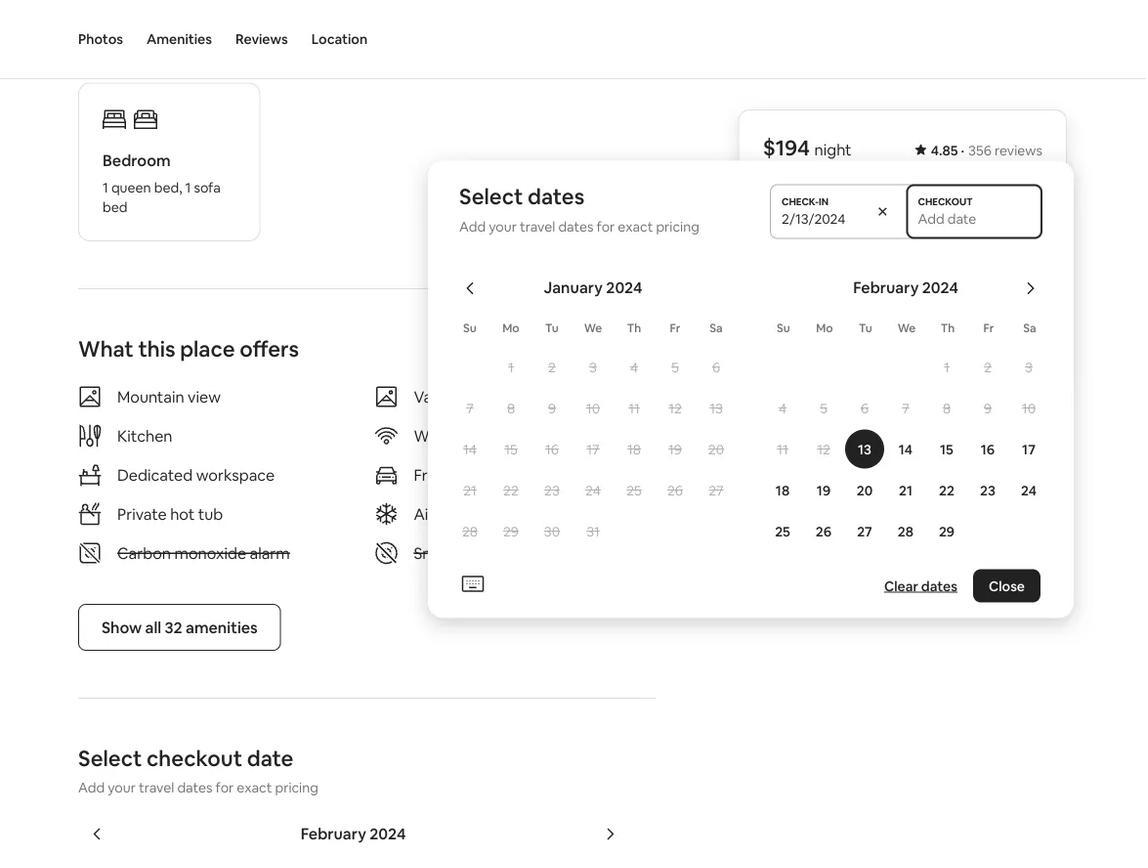 Task type: describe. For each thing, give the bounding box(es) containing it.
15 for first 15 button from the left
[[505, 440, 518, 458]]

select for select checkout date
[[78, 744, 142, 772]]

30
[[544, 522, 560, 540]]

valley view
[[414, 387, 493, 407]]

2 for january 2024
[[548, 358, 556, 376]]

2024 for 8
[[922, 278, 959, 298]]

1 we from the left
[[584, 320, 602, 335]]

2 tu from the left
[[859, 320, 873, 335]]

report this listing
[[862, 404, 975, 422]]

1 button for february 2024
[[927, 347, 968, 387]]

smoke
[[414, 543, 463, 563]]

check availability
[[839, 323, 967, 343]]

0 horizontal spatial 13 button
[[696, 388, 737, 428]]

where you'll sleep
[[78, 32, 261, 60]]

4.85 · 356 reviews
[[931, 142, 1043, 159]]

this for what
[[138, 335, 175, 363]]

4 for bottommost 4 button
[[779, 399, 787, 417]]

your inside the select checkout date add your travel dates for exact pricing
[[108, 779, 136, 797]]

1 alarm from the left
[[250, 543, 290, 563]]

for inside select dates add your travel dates for exact pricing
[[597, 217, 615, 235]]

what this place offers
[[78, 335, 299, 363]]

1 15 button from the left
[[491, 430, 532, 469]]

select dates add your travel dates for exact pricing
[[459, 183, 700, 235]]

place
[[180, 335, 235, 363]]

31
[[587, 522, 600, 540]]

report this listing button
[[831, 404, 975, 422]]

sleep
[[207, 32, 261, 60]]

air conditioning
[[414, 504, 528, 524]]

2 29 button from the left
[[927, 512, 968, 551]]

you'll
[[150, 32, 203, 60]]

availability
[[889, 323, 967, 343]]

2 15 button from the left
[[927, 430, 968, 469]]

carbon
[[117, 543, 171, 563]]

listing
[[936, 404, 975, 422]]

exact inside select dates add your travel dates for exact pricing
[[618, 217, 653, 235]]

select checkout date add your travel dates for exact pricing
[[78, 744, 318, 797]]

3 button for january 2024
[[573, 347, 614, 387]]

5 for the bottom 5 button
[[820, 399, 828, 417]]

2 29 from the left
[[939, 522, 955, 540]]

1 28 button from the left
[[450, 512, 491, 551]]

private
[[117, 504, 167, 524]]

amenities
[[147, 30, 212, 48]]

2 22 from the left
[[939, 481, 955, 499]]

1 horizontal spatial 12 button
[[803, 430, 844, 469]]

0 horizontal spatial 27
[[709, 481, 724, 499]]

add inside select dates add your travel dates for exact pricing
[[459, 217, 486, 235]]

1 vertical spatial 25 button
[[762, 512, 803, 551]]

kitchen
[[117, 426, 172, 446]]

0 horizontal spatial 25 button
[[614, 471, 655, 510]]

bed
[[103, 198, 128, 216]]

3 for february 2024
[[1025, 358, 1033, 376]]

$194
[[763, 134, 810, 162]]

13 for bottommost 13 button
[[858, 440, 872, 458]]

january
[[544, 278, 603, 298]]

1 17 button from the left
[[573, 430, 614, 469]]

0 horizontal spatial 6 button
[[696, 347, 737, 387]]

1 fr from the left
[[670, 320, 681, 335]]

sofa
[[194, 179, 221, 196]]

show
[[102, 617, 142, 637]]

0 vertical spatial february 2024
[[853, 278, 959, 298]]

1 mo from the left
[[503, 320, 520, 335]]

20 for top 20 button
[[708, 440, 724, 458]]

show all 32 amenities
[[102, 617, 258, 637]]

pricing inside select dates add your travel dates for exact pricing
[[656, 217, 700, 235]]

private hot tub
[[117, 504, 223, 524]]

dates inside the select checkout date add your travel dates for exact pricing
[[177, 779, 213, 797]]

1 vertical spatial 5 button
[[803, 388, 844, 428]]

1 vertical spatial 13 button
[[844, 430, 885, 469]]

date inside the select checkout date add your travel dates for exact pricing
[[247, 744, 294, 772]]

free parking on premises
[[414, 465, 594, 485]]

2 21 from the left
[[899, 481, 913, 499]]

2 22 button from the left
[[927, 471, 968, 510]]

1 28 from the left
[[462, 522, 478, 540]]

2 horizontal spatial add
[[915, 210, 941, 227]]

select for select dates
[[459, 183, 523, 211]]

bedroom
[[103, 150, 171, 170]]

1 tu from the left
[[545, 320, 559, 335]]

31 button
[[573, 512, 614, 551]]

clear dates button
[[877, 569, 966, 603]]

1 21 from the left
[[463, 481, 477, 499]]

1 vertical spatial february 2024
[[301, 823, 406, 843]]

all
[[145, 617, 161, 637]]

this for report
[[910, 404, 933, 422]]

11 for 11 button to the right
[[777, 440, 789, 458]]

·
[[961, 142, 965, 159]]

2 16 button from the left
[[968, 430, 1009, 469]]

12 for 12 'button' to the right
[[817, 440, 831, 458]]

0 vertical spatial 18 button
[[614, 430, 655, 469]]

smoke alarm
[[414, 543, 507, 563]]

location
[[312, 30, 368, 48]]

14 for 1st 14 button from the right
[[899, 440, 913, 458]]

2/13/2024
[[774, 210, 838, 227]]

1 7 button from the left
[[450, 388, 491, 428]]

0 vertical spatial 11 button
[[614, 388, 655, 428]]

1 vertical spatial 19 button
[[803, 471, 844, 510]]

5 for top 5 button
[[672, 358, 679, 376]]

valley
[[414, 387, 456, 407]]

0 horizontal spatial 27 button
[[696, 471, 737, 510]]

1 vertical spatial 18
[[776, 481, 790, 499]]

close
[[989, 577, 1025, 595]]

bedroom 1 queen bed, 1 sofa bed
[[103, 150, 221, 216]]

clear dates
[[884, 577, 958, 595]]

1 sa from the left
[[710, 320, 723, 335]]

2 28 from the left
[[898, 522, 914, 540]]

for inside the select checkout date add your travel dates for exact pricing
[[216, 779, 234, 797]]

january 2024
[[544, 278, 643, 298]]

1 horizontal spatial 25
[[775, 522, 791, 540]]

1 22 button from the left
[[491, 471, 532, 510]]

reviews button
[[236, 0, 288, 78]]

0 horizontal spatial 19 button
[[655, 430, 696, 469]]

mountain
[[117, 387, 184, 407]]

0 vertical spatial 12 button
[[655, 388, 696, 428]]

amenities
[[186, 617, 258, 637]]

6 for the rightmost 6 button
[[861, 399, 869, 417]]

monoxide
[[174, 543, 246, 563]]

2 7 button from the left
[[885, 388, 927, 428]]

bed,
[[154, 179, 182, 196]]

20 for the rightmost 20 button
[[857, 481, 873, 499]]

1 th from the left
[[627, 320, 641, 335]]

your inside select dates add your travel dates for exact pricing
[[489, 217, 517, 235]]

view for valley view
[[459, 387, 493, 407]]

exact inside the select checkout date add your travel dates for exact pricing
[[237, 779, 272, 797]]

19 for 19 'button' to the bottom
[[817, 481, 831, 499]]

reviews
[[236, 30, 288, 48]]

checkout
[[147, 744, 242, 772]]

1 su from the left
[[463, 320, 477, 335]]

carbon monoxide alarm
[[117, 543, 290, 563]]

0 vertical spatial 26
[[667, 481, 683, 499]]

free
[[414, 465, 446, 485]]

night
[[814, 140, 852, 160]]

hot
[[170, 504, 195, 524]]

1 vertical spatial 4 button
[[762, 388, 803, 428]]

30 button
[[532, 512, 573, 551]]

19 for the leftmost 19 'button'
[[669, 440, 682, 458]]

1 horizontal spatial 26
[[816, 522, 832, 540]]

1 10 from the left
[[586, 399, 600, 417]]

2 17 button from the left
[[1009, 430, 1050, 469]]

1 horizontal spatial 11 button
[[762, 430, 803, 469]]

1 14 button from the left
[[450, 430, 491, 469]]

1 horizontal spatial 26 button
[[803, 512, 844, 551]]

0 horizontal spatial 18
[[627, 440, 641, 458]]

mountain view
[[117, 387, 221, 407]]

1 vertical spatial february
[[301, 823, 366, 843]]

clear
[[884, 577, 919, 595]]



Task type: vqa. For each thing, say whether or not it's contained in the screenshot.
$1,393 X 6 NIGHTS button
no



Task type: locate. For each thing, give the bounding box(es) containing it.
23 button
[[532, 471, 573, 510], [968, 471, 1009, 510]]

7 for second 7 button from right
[[466, 399, 474, 417]]

1 2 from the left
[[548, 358, 556, 376]]

0 horizontal spatial 2024
[[370, 823, 406, 843]]

12 for the topmost 12 'button'
[[669, 399, 682, 417]]

0 horizontal spatial 22
[[503, 481, 519, 499]]

0 vertical spatial 12
[[669, 399, 682, 417]]

2 16 from the left
[[981, 440, 995, 458]]

15 button down listing
[[927, 430, 968, 469]]

10 button right listing
[[1009, 388, 1050, 428]]

8 button right report
[[927, 388, 968, 428]]

2 14 from the left
[[899, 440, 913, 458]]

2 9 button from the left
[[968, 388, 1009, 428]]

0 horizontal spatial 15
[[505, 440, 518, 458]]

2 15 from the left
[[940, 440, 954, 458]]

1 29 from the left
[[503, 522, 519, 540]]

1 vertical spatial for
[[216, 779, 234, 797]]

22 up conditioning
[[503, 481, 519, 499]]

2 8 from the left
[[943, 399, 951, 417]]

1 horizontal spatial 29 button
[[927, 512, 968, 551]]

this left listing
[[910, 404, 933, 422]]

1 button right valley
[[491, 347, 532, 387]]

1 horizontal spatial date
[[944, 210, 973, 227]]

2 su from the left
[[777, 320, 791, 335]]

pricing
[[656, 217, 700, 235], [275, 779, 318, 797]]

1 horizontal spatial 13 button
[[844, 430, 885, 469]]

21 button right free
[[450, 471, 491, 510]]

travel up january
[[520, 217, 555, 235]]

2 button for january 2024
[[532, 347, 573, 387]]

this up mountain
[[138, 335, 175, 363]]

1 horizontal spatial for
[[597, 217, 615, 235]]

0 horizontal spatial sa
[[710, 320, 723, 335]]

2 24 button from the left
[[1009, 471, 1050, 510]]

Add date text field
[[782, 210, 860, 227], [918, 210, 1031, 227]]

1 horizontal spatial 6 button
[[844, 388, 885, 428]]

1 8 button from the left
[[491, 388, 532, 428]]

select
[[459, 183, 523, 211], [78, 744, 142, 772]]

0 vertical spatial 5 button
[[655, 347, 696, 387]]

date right the checkout
[[247, 744, 294, 772]]

$194 night
[[763, 134, 852, 162]]

0 horizontal spatial february
[[301, 823, 366, 843]]

8 for 2nd 8 'button' from right
[[507, 399, 515, 417]]

we right check
[[898, 320, 916, 335]]

16 for 2nd 16 button from the right
[[545, 440, 559, 458]]

4 for top 4 button
[[630, 358, 638, 376]]

1 23 button from the left
[[532, 471, 573, 510]]

17 button
[[573, 430, 614, 469], [1009, 430, 1050, 469]]

1 23 from the left
[[544, 481, 560, 499]]

1 3 from the left
[[589, 358, 597, 376]]

0 horizontal spatial 24 button
[[573, 471, 614, 510]]

su left check
[[777, 320, 791, 335]]

15 for first 15 button from right
[[940, 440, 954, 458]]

1 horizontal spatial 2024
[[606, 278, 643, 298]]

9 right listing
[[984, 399, 992, 417]]

6 for 6 button to the left
[[712, 358, 720, 376]]

29 button
[[491, 512, 532, 551], [927, 512, 968, 551]]

0 horizontal spatial 13
[[710, 399, 723, 417]]

2 10 from the left
[[1022, 399, 1036, 417]]

1 vertical spatial 19
[[817, 481, 831, 499]]

29 up clear dates button
[[939, 522, 955, 540]]

13 for leftmost 13 button
[[710, 399, 723, 417]]

0 horizontal spatial 3
[[589, 358, 597, 376]]

1 horizontal spatial 18 button
[[762, 471, 803, 510]]

wifi
[[414, 426, 442, 446]]

0 vertical spatial 6 button
[[696, 347, 737, 387]]

8 right report
[[943, 399, 951, 417]]

0 vertical spatial february
[[853, 278, 919, 298]]

10 up premises
[[586, 399, 600, 417]]

1 2 button from the left
[[532, 347, 573, 387]]

19 button
[[655, 430, 696, 469], [803, 471, 844, 510]]

1 horizontal spatial th
[[941, 320, 955, 335]]

parking
[[449, 465, 503, 485]]

view for mountain view
[[188, 387, 221, 407]]

8 right valley view at the left top of the page
[[507, 399, 515, 417]]

0 horizontal spatial 28 button
[[450, 512, 491, 551]]

1 horizontal spatial pricing
[[656, 217, 700, 235]]

1 7 from the left
[[466, 399, 474, 417]]

1 horizontal spatial 9
[[984, 399, 992, 417]]

2 2 button from the left
[[968, 347, 1009, 387]]

0 horizontal spatial 14
[[463, 440, 477, 458]]

10 button up premises
[[573, 388, 614, 428]]

february
[[853, 278, 919, 298], [301, 823, 366, 843]]

1 15 from the left
[[505, 440, 518, 458]]

14 button
[[450, 430, 491, 469], [885, 430, 927, 469]]

17 for 1st 17 button from the right
[[1022, 440, 1036, 458]]

select inside the select checkout date add your travel dates for exact pricing
[[78, 744, 142, 772]]

32
[[165, 617, 182, 637]]

8 for 2nd 8 'button' from the left
[[943, 399, 951, 417]]

1 horizontal spatial 2 button
[[968, 347, 1009, 387]]

15 down listing
[[940, 440, 954, 458]]

28 up smoke alarm
[[462, 522, 478, 540]]

2 10 button from the left
[[1009, 388, 1050, 428]]

0 horizontal spatial 9
[[548, 399, 556, 417]]

1 horizontal spatial 21 button
[[885, 471, 927, 510]]

1 horizontal spatial 11
[[777, 440, 789, 458]]

2 2 from the left
[[984, 358, 992, 376]]

0 vertical spatial 4
[[630, 358, 638, 376]]

1 button
[[491, 347, 532, 387], [927, 347, 968, 387]]

0 vertical spatial 4 button
[[614, 347, 655, 387]]

2 24 from the left
[[1021, 481, 1037, 499]]

1 horizontal spatial 16
[[981, 440, 995, 458]]

1 horizontal spatial 6
[[861, 399, 869, 417]]

2 button up listing
[[968, 347, 1009, 387]]

2 23 button from the left
[[968, 471, 1009, 510]]

0 horizontal spatial 25
[[627, 481, 642, 499]]

tub
[[198, 504, 223, 524]]

calendar application
[[428, 257, 1146, 594], [55, 802, 1146, 855]]

7 button right wifi
[[450, 388, 491, 428]]

check
[[839, 323, 886, 343]]

2 for february 2024
[[984, 358, 992, 376]]

21 down report this listing button
[[899, 481, 913, 499]]

calendar application containing january 2024
[[428, 257, 1146, 594]]

16 button
[[532, 430, 573, 469], [968, 430, 1009, 469]]

28 button right air at the bottom left of the page
[[450, 512, 491, 551]]

0 horizontal spatial 8
[[507, 399, 515, 417]]

2 9 from the left
[[984, 399, 992, 417]]

1 10 button from the left
[[573, 388, 614, 428]]

th down january 2024
[[627, 320, 641, 335]]

1 16 from the left
[[545, 440, 559, 458]]

2 view from the left
[[459, 387, 493, 407]]

28 button up the clear
[[885, 512, 927, 551]]

we
[[584, 320, 602, 335], [898, 320, 916, 335]]

photos button
[[78, 0, 123, 78]]

1 horizontal spatial alarm
[[466, 543, 507, 563]]

add
[[915, 210, 941, 227], [459, 217, 486, 235], [78, 779, 105, 797]]

1 9 from the left
[[548, 399, 556, 417]]

1 horizontal spatial 20 button
[[844, 471, 885, 510]]

exact down the checkout
[[237, 779, 272, 797]]

conditioning
[[438, 504, 528, 524]]

0 vertical spatial 27 button
[[696, 471, 737, 510]]

22 down listing
[[939, 481, 955, 499]]

0 horizontal spatial 7 button
[[450, 388, 491, 428]]

15 up on
[[505, 440, 518, 458]]

workspace
[[196, 465, 275, 485]]

6
[[712, 358, 720, 376], [861, 399, 869, 417]]

14 button down report this listing button
[[885, 430, 927, 469]]

0 horizontal spatial 16
[[545, 440, 559, 458]]

22 button
[[491, 471, 532, 510], [927, 471, 968, 510]]

report
[[862, 404, 907, 422]]

0 horizontal spatial 6
[[712, 358, 720, 376]]

23 button down listing
[[968, 471, 1009, 510]]

1 vertical spatial 25
[[775, 522, 791, 540]]

2 down check availability button
[[984, 358, 992, 376]]

4.85
[[931, 142, 958, 159]]

0 horizontal spatial 29 button
[[491, 512, 532, 551]]

3 button for february 2024
[[1009, 347, 1050, 387]]

21 button down report this listing button
[[885, 471, 927, 510]]

24 button
[[573, 471, 614, 510], [1009, 471, 1050, 510]]

1 horizontal spatial add
[[459, 217, 486, 235]]

amenities button
[[147, 0, 212, 78]]

2 button down january
[[532, 347, 573, 387]]

1 horizontal spatial 14
[[899, 440, 913, 458]]

1 14 from the left
[[463, 440, 477, 458]]

1 horizontal spatial 8 button
[[927, 388, 968, 428]]

4 button
[[614, 347, 655, 387], [762, 388, 803, 428]]

7 left listing
[[902, 399, 910, 417]]

calendar application containing february 2024
[[55, 802, 1146, 855]]

7 right valley
[[466, 399, 474, 417]]

add date
[[915, 210, 973, 227]]

14
[[463, 440, 477, 458], [899, 440, 913, 458]]

pricing inside the select checkout date add your travel dates for exact pricing
[[275, 779, 318, 797]]

1 3 button from the left
[[573, 347, 614, 387]]

0 horizontal spatial view
[[188, 387, 221, 407]]

1 horizontal spatial 21
[[899, 481, 913, 499]]

23 up close
[[980, 481, 996, 499]]

1 vertical spatial 5
[[820, 399, 828, 417]]

12
[[669, 399, 682, 417], [817, 440, 831, 458]]

your
[[489, 217, 517, 235], [108, 779, 136, 797]]

29 left 30 button
[[503, 522, 519, 540]]

1 horizontal spatial we
[[898, 320, 916, 335]]

2 sa from the left
[[1024, 320, 1037, 335]]

dedicated
[[117, 465, 193, 485]]

1 button down availability at the top of the page
[[927, 347, 968, 387]]

tu left availability at the top of the page
[[859, 320, 873, 335]]

21 up air conditioning
[[463, 481, 477, 499]]

23 button right on
[[532, 471, 573, 510]]

2 3 from the left
[[1025, 358, 1033, 376]]

1 horizontal spatial 16 button
[[968, 430, 1009, 469]]

28 up the clear
[[898, 522, 914, 540]]

1 vertical spatial 27
[[857, 522, 873, 540]]

we down january 2024
[[584, 320, 602, 335]]

alarm right monoxide
[[250, 543, 290, 563]]

2 14 button from the left
[[885, 430, 927, 469]]

for
[[597, 217, 615, 235], [216, 779, 234, 797]]

1 vertical spatial travel
[[139, 779, 174, 797]]

14 for second 14 button from right
[[463, 440, 477, 458]]

1 vertical spatial 6 button
[[844, 388, 885, 428]]

14 up parking
[[463, 440, 477, 458]]

1 16 button from the left
[[532, 430, 573, 469]]

0 vertical spatial 25 button
[[614, 471, 655, 510]]

1 1 button from the left
[[491, 347, 532, 387]]

7 button left listing
[[885, 388, 927, 428]]

1 24 from the left
[[586, 481, 601, 499]]

10 button
[[573, 388, 614, 428], [1009, 388, 1050, 428]]

14 down report this listing button
[[899, 440, 913, 458]]

1 horizontal spatial february 2024
[[853, 278, 959, 298]]

1 29 button from the left
[[491, 512, 532, 551]]

2 alarm from the left
[[466, 543, 507, 563]]

2 21 button from the left
[[885, 471, 927, 510]]

0 horizontal spatial 26 button
[[655, 471, 696, 510]]

exact up january 2024
[[618, 217, 653, 235]]

22
[[503, 481, 519, 499], [939, 481, 955, 499]]

7 for first 7 button from the right
[[902, 399, 910, 417]]

29 button up clear dates button
[[927, 512, 968, 551]]

1 view from the left
[[188, 387, 221, 407]]

16 button right on
[[532, 430, 573, 469]]

24 for first '24' button from left
[[586, 481, 601, 499]]

1 horizontal spatial 2
[[984, 358, 992, 376]]

1 horizontal spatial fr
[[984, 320, 994, 335]]

1 horizontal spatial 28 button
[[885, 512, 927, 551]]

1 22 from the left
[[503, 481, 519, 499]]

su up valley view at the left top of the page
[[463, 320, 477, 335]]

1 button for january 2024
[[491, 347, 532, 387]]

tu
[[545, 320, 559, 335], [859, 320, 873, 335]]

1 horizontal spatial travel
[[520, 217, 555, 235]]

1 horizontal spatial 24 button
[[1009, 471, 1050, 510]]

1 24 button from the left
[[573, 471, 614, 510]]

view right valley
[[459, 387, 493, 407]]

view down place
[[188, 387, 221, 407]]

8 button up on
[[491, 388, 532, 428]]

2 down january
[[548, 358, 556, 376]]

4
[[630, 358, 638, 376], [779, 399, 787, 417]]

1 9 button from the left
[[532, 388, 573, 428]]

air
[[414, 504, 434, 524]]

sa
[[710, 320, 723, 335], [1024, 320, 1037, 335]]

13 button
[[696, 388, 737, 428], [844, 430, 885, 469]]

travel inside select dates add your travel dates for exact pricing
[[520, 217, 555, 235]]

6 button
[[696, 347, 737, 387], [844, 388, 885, 428]]

on
[[507, 465, 525, 485]]

0 horizontal spatial 11 button
[[614, 388, 655, 428]]

1 horizontal spatial 22 button
[[927, 471, 968, 510]]

queen
[[111, 179, 151, 196]]

1 horizontal spatial 27
[[857, 522, 873, 540]]

2 23 from the left
[[980, 481, 996, 499]]

10 right listing
[[1022, 399, 1036, 417]]

2 button
[[532, 347, 573, 387], [968, 347, 1009, 387]]

dedicated workspace
[[117, 465, 275, 485]]

24
[[586, 481, 601, 499], [1021, 481, 1037, 499]]

18 button
[[614, 430, 655, 469], [762, 471, 803, 510]]

28 button
[[450, 512, 491, 551], [885, 512, 927, 551]]

offers
[[240, 335, 299, 363]]

16
[[545, 440, 559, 458], [981, 440, 995, 458]]

photos
[[78, 30, 123, 48]]

3 for january 2024
[[589, 358, 597, 376]]

1 21 button from the left
[[450, 471, 491, 510]]

1 vertical spatial calendar application
[[55, 802, 1146, 855]]

2 add date text field from the left
[[918, 210, 1031, 227]]

travel down the checkout
[[139, 779, 174, 797]]

2 1 button from the left
[[927, 347, 968, 387]]

1 8 from the left
[[507, 399, 515, 417]]

show all 32 amenities button
[[78, 604, 281, 651]]

2 mo from the left
[[816, 320, 833, 335]]

356
[[969, 142, 992, 159]]

2 7 from the left
[[902, 399, 910, 417]]

24 for 2nd '24' button from the left
[[1021, 481, 1037, 499]]

2024 for 11
[[606, 278, 643, 298]]

add date text field down night
[[782, 210, 860, 227]]

0 vertical spatial 20 button
[[696, 430, 737, 469]]

0 horizontal spatial 22 button
[[491, 471, 532, 510]]

1 vertical spatial 11
[[777, 440, 789, 458]]

0 horizontal spatial 26
[[667, 481, 683, 499]]

alarm
[[250, 543, 290, 563], [466, 543, 507, 563]]

th up listing
[[941, 320, 955, 335]]

1 add date text field from the left
[[782, 210, 860, 227]]

1 17 from the left
[[587, 440, 600, 458]]

1 horizontal spatial 7
[[902, 399, 910, 417]]

add date text field down 356
[[918, 210, 1031, 227]]

what
[[78, 335, 134, 363]]

0 horizontal spatial 18 button
[[614, 430, 655, 469]]

travel inside the select checkout date add your travel dates for exact pricing
[[139, 779, 174, 797]]

17 for 1st 17 button
[[587, 440, 600, 458]]

1 horizontal spatial 15 button
[[927, 430, 968, 469]]

where
[[78, 32, 146, 60]]

select inside select dates add your travel dates for exact pricing
[[459, 183, 523, 211]]

2 28 button from the left
[[885, 512, 927, 551]]

15
[[505, 440, 518, 458], [940, 440, 954, 458]]

date down ·
[[944, 210, 973, 227]]

23 for 1st 23 button
[[544, 481, 560, 499]]

dates inside button
[[921, 577, 958, 595]]

0 horizontal spatial 17
[[587, 440, 600, 458]]

15 button up conditioning
[[491, 430, 532, 469]]

11
[[629, 399, 640, 417], [777, 440, 789, 458]]

2 button for february 2024
[[968, 347, 1009, 387]]

reviews
[[995, 142, 1043, 159]]

1 horizontal spatial 7 button
[[885, 388, 927, 428]]

27
[[709, 481, 724, 499], [857, 522, 873, 540]]

5
[[672, 358, 679, 376], [820, 399, 828, 417]]

tu down january
[[545, 320, 559, 335]]

su
[[463, 320, 477, 335], [777, 320, 791, 335]]

1 horizontal spatial 23 button
[[968, 471, 1009, 510]]

1 horizontal spatial 25 button
[[762, 512, 803, 551]]

add inside the select checkout date add your travel dates for exact pricing
[[78, 779, 105, 797]]

9 up premises
[[548, 399, 556, 417]]

2 17 from the left
[[1022, 440, 1036, 458]]

1 vertical spatial 12
[[817, 440, 831, 458]]

2 3 button from the left
[[1009, 347, 1050, 387]]

16 button down listing
[[968, 430, 1009, 469]]

1 horizontal spatial 4 button
[[762, 388, 803, 428]]

alarm down conditioning
[[466, 543, 507, 563]]

20
[[708, 440, 724, 458], [857, 481, 873, 499]]

1 vertical spatial 6
[[861, 399, 869, 417]]

0 horizontal spatial 11
[[629, 399, 640, 417]]

11 for 11 button to the top
[[629, 399, 640, 417]]

23 for first 23 button from right
[[980, 481, 996, 499]]

0 horizontal spatial 21
[[463, 481, 477, 499]]

2 fr from the left
[[984, 320, 994, 335]]

20 button
[[696, 430, 737, 469], [844, 471, 885, 510]]

1 horizontal spatial 28
[[898, 522, 914, 540]]

for up january 2024
[[597, 217, 615, 235]]

location button
[[312, 0, 368, 78]]

2 8 button from the left
[[927, 388, 968, 428]]

0 horizontal spatial 8 button
[[491, 388, 532, 428]]

fr
[[670, 320, 681, 335], [984, 320, 994, 335]]

close button
[[973, 569, 1041, 603]]

14 button right wifi
[[450, 430, 491, 469]]

check availability button
[[763, 309, 1043, 356]]

2 th from the left
[[941, 320, 955, 335]]

3 button
[[573, 347, 614, 387], [1009, 347, 1050, 387]]

2 we from the left
[[898, 320, 916, 335]]

3
[[589, 358, 597, 376], [1025, 358, 1033, 376]]

0 horizontal spatial 14 button
[[450, 430, 491, 469]]

23 right on
[[544, 481, 560, 499]]

29 button left 30
[[491, 512, 532, 551]]

7
[[466, 399, 474, 417], [902, 399, 910, 417]]

1 vertical spatial 20
[[857, 481, 873, 499]]

for down the checkout
[[216, 779, 234, 797]]

16 for 1st 16 button from right
[[981, 440, 995, 458]]

0 horizontal spatial 10
[[586, 399, 600, 417]]

0 vertical spatial 6
[[712, 358, 720, 376]]

premises
[[528, 465, 594, 485]]

0 vertical spatial exact
[[618, 217, 653, 235]]

1 horizontal spatial 4
[[779, 399, 787, 417]]

february 2024
[[853, 278, 959, 298], [301, 823, 406, 843]]

1 horizontal spatial 27 button
[[844, 512, 885, 551]]

1 horizontal spatial 17
[[1022, 440, 1036, 458]]



